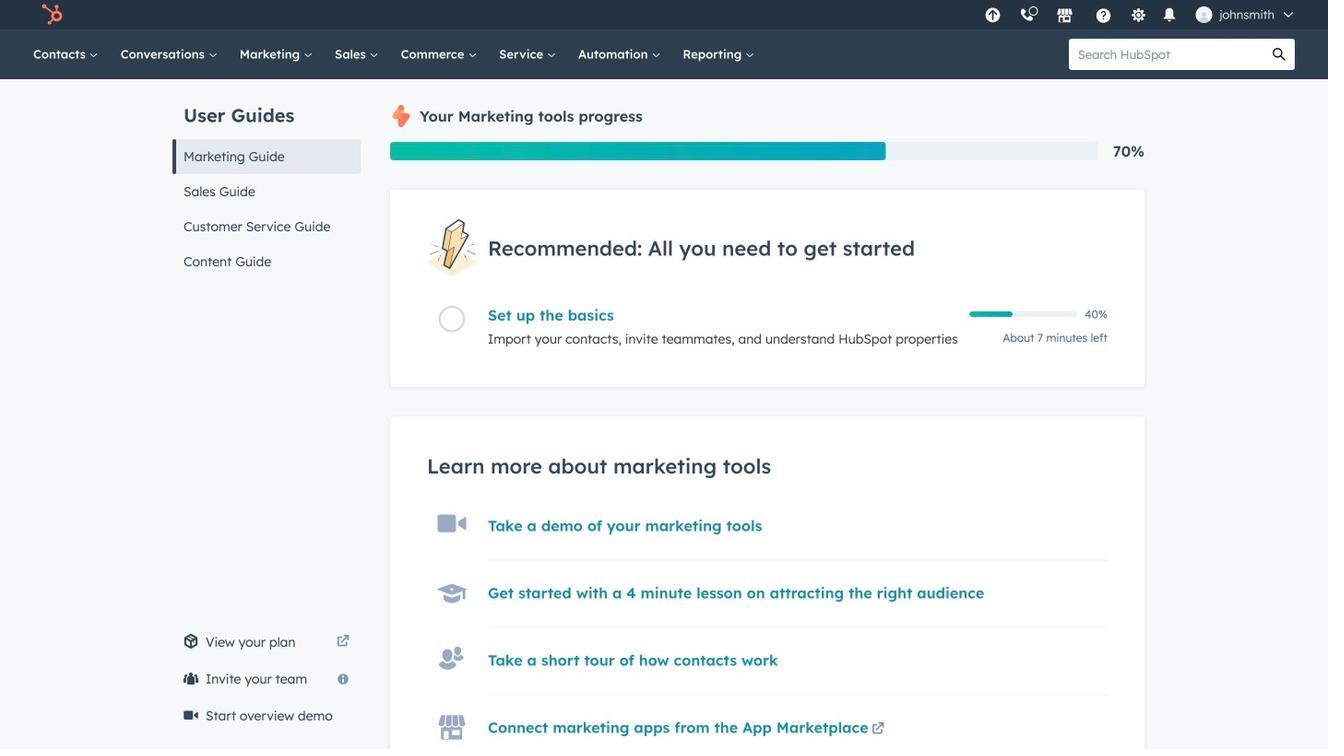 Task type: vqa. For each thing, say whether or not it's contained in the screenshot.
Link opens in a new window image
yes



Task type: describe. For each thing, give the bounding box(es) containing it.
link opens in a new window image
[[872, 720, 885, 742]]

john smith image
[[1196, 6, 1212, 23]]



Task type: locate. For each thing, give the bounding box(es) containing it.
menu
[[975, 0, 1306, 30]]

user guides element
[[172, 79, 361, 279]]

progress bar
[[390, 142, 886, 160]]

Search HubSpot search field
[[1069, 39, 1264, 70]]

marketplaces image
[[1056, 8, 1073, 25]]

link opens in a new window image
[[337, 632, 350, 654], [337, 636, 350, 649], [872, 724, 885, 737]]

[object object] complete progress bar
[[969, 312, 1013, 317]]



